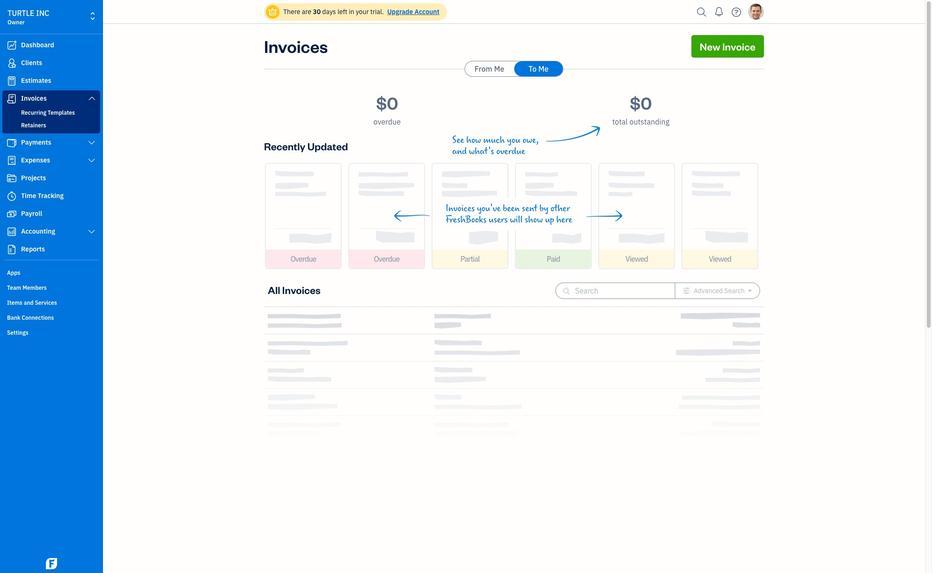 Task type: locate. For each thing, give the bounding box(es) containing it.
other
[[551, 203, 570, 214]]

chevron large down image down payroll link
[[87, 228, 96, 236]]

2 chevron large down image from the top
[[87, 157, 96, 164]]

0 horizontal spatial viewed
[[626, 254, 648, 264]]

expenses link
[[2, 152, 100, 169]]

items and services link
[[2, 296, 100, 310]]

from me
[[475, 64, 505, 74]]

paid
[[547, 254, 560, 264]]

3 chevron large down image from the top
[[87, 228, 96, 236]]

chevron large down image inside accounting link
[[87, 228, 96, 236]]

to me
[[529, 64, 549, 74]]

trial.
[[371, 7, 384, 16]]

project image
[[6, 174, 17, 183]]

inc
[[36, 8, 49, 18]]

chevron large down image
[[87, 95, 96, 102]]

and right 'items'
[[24, 299, 34, 306]]

payment image
[[6, 138, 17, 148]]

0 horizontal spatial and
[[24, 299, 34, 306]]

see how much you owe, and what's overdue
[[452, 135, 539, 157]]

1 $0 from the left
[[376, 92, 398, 114]]

search image
[[695, 5, 710, 19]]

and
[[452, 146, 467, 157], [24, 299, 34, 306]]

1 horizontal spatial and
[[452, 146, 467, 157]]

partial
[[461, 254, 480, 264]]

2 $0 from the left
[[630, 92, 652, 114]]

your
[[356, 7, 369, 16]]

invoices
[[264, 35, 328, 57], [21, 94, 47, 103], [446, 203, 475, 214], [282, 283, 321, 296]]

chevron large down image for expenses
[[87, 157, 96, 164]]

accounting
[[21, 227, 55, 236]]

settings link
[[2, 326, 100, 340]]

viewed
[[626, 254, 648, 264], [709, 254, 732, 264]]

timer image
[[6, 192, 17, 201]]

see
[[452, 135, 464, 146]]

invoices down there
[[264, 35, 328, 57]]

0 horizontal spatial $0
[[376, 92, 398, 114]]

2 viewed from the left
[[709, 254, 732, 264]]

chart image
[[6, 227, 17, 237]]

show
[[525, 215, 543, 225]]

0 vertical spatial and
[[452, 146, 467, 157]]

overdue
[[374, 117, 401, 126], [497, 146, 525, 157], [291, 254, 316, 264], [374, 254, 400, 264]]

$0 overdue
[[374, 92, 401, 126]]

0 horizontal spatial me
[[494, 64, 505, 74]]

owner
[[7, 19, 25, 26]]

here
[[557, 215, 573, 225]]

invoices link
[[2, 90, 100, 107]]

1 horizontal spatial me
[[539, 64, 549, 74]]

$0
[[376, 92, 398, 114], [630, 92, 652, 114]]

chevron large down image down payments link in the top of the page
[[87, 157, 96, 164]]

up
[[545, 215, 554, 225]]

how
[[467, 135, 481, 146]]

users
[[489, 215, 508, 225]]

recently
[[264, 140, 306, 153]]

me right from
[[494, 64, 505, 74]]

chevron large down image inside the expenses link
[[87, 157, 96, 164]]

dashboard image
[[6, 41, 17, 50]]

me
[[494, 64, 505, 74], [539, 64, 549, 74]]

will
[[510, 215, 523, 225]]

time tracking
[[21, 192, 64, 200]]

reports
[[21, 245, 45, 253]]

main element
[[0, 0, 126, 573]]

estimates link
[[2, 73, 100, 89]]

$0 for $0 overdue
[[376, 92, 398, 114]]

days
[[322, 7, 336, 16]]

1 me from the left
[[494, 64, 505, 74]]

1 vertical spatial chevron large down image
[[87, 157, 96, 164]]

1 horizontal spatial $0
[[630, 92, 652, 114]]

you've
[[477, 203, 501, 214]]

1 horizontal spatial viewed
[[709, 254, 732, 264]]

me for from me
[[494, 64, 505, 74]]

recurring templates
[[21, 109, 75, 116]]

left
[[338, 7, 347, 16]]

1 chevron large down image from the top
[[87, 139, 96, 147]]

clients
[[21, 59, 42, 67]]

invoices up freshbooks at the top
[[446, 203, 475, 214]]

dashboard link
[[2, 37, 100, 54]]

payroll
[[21, 209, 42, 218]]

1 viewed from the left
[[626, 254, 648, 264]]

all invoices
[[268, 283, 321, 296]]

projects
[[21, 174, 46, 182]]

1 vertical spatial and
[[24, 299, 34, 306]]

chevron large down image down retainers "link"
[[87, 139, 96, 147]]

dashboard
[[21, 41, 54, 49]]

2 me from the left
[[539, 64, 549, 74]]

bank connections
[[7, 314, 54, 321]]

go to help image
[[729, 5, 744, 19]]

2 vertical spatial chevron large down image
[[87, 228, 96, 236]]

report image
[[6, 245, 17, 254]]

and down see
[[452, 146, 467, 157]]

there are 30 days left in your trial. upgrade account
[[283, 7, 440, 16]]

time tracking link
[[2, 188, 100, 205]]

me right to
[[539, 64, 549, 74]]

$0 inside $0 overdue
[[376, 92, 398, 114]]

payroll link
[[2, 206, 100, 222]]

team members
[[7, 284, 47, 291]]

0 vertical spatial chevron large down image
[[87, 139, 96, 147]]

total
[[613, 117, 628, 126]]

new invoice link
[[692, 35, 764, 58]]

$0 inside the $0 total outstanding
[[630, 92, 652, 114]]

invoices right the "all"
[[282, 283, 321, 296]]

invoices up recurring
[[21, 94, 47, 103]]

recurring
[[21, 109, 46, 116]]

crown image
[[268, 7, 278, 17]]

upgrade
[[387, 7, 413, 16]]

chevron large down image
[[87, 139, 96, 147], [87, 157, 96, 164], [87, 228, 96, 236]]

invoice
[[723, 40, 756, 53]]

chevron large down image inside payments link
[[87, 139, 96, 147]]

items and services
[[7, 299, 57, 306]]

freshbooks image
[[44, 558, 59, 570]]



Task type: describe. For each thing, give the bounding box(es) containing it.
items
[[7, 299, 22, 306]]

notifications image
[[712, 2, 727, 21]]

expense image
[[6, 156, 17, 165]]

turtle
[[7, 8, 34, 18]]

team members link
[[2, 281, 100, 295]]

retainers link
[[4, 120, 98, 131]]

recurring templates link
[[4, 107, 98, 119]]

client image
[[6, 59, 17, 68]]

me for to me
[[539, 64, 549, 74]]

$0 total outstanding
[[613, 92, 670, 126]]

projects link
[[2, 170, 100, 187]]

clients link
[[2, 55, 100, 72]]

30
[[313, 7, 321, 16]]

bank
[[7, 314, 20, 321]]

are
[[302, 7, 311, 16]]

and inside main element
[[24, 299, 34, 306]]

all
[[268, 283, 280, 296]]

sent
[[522, 203, 538, 214]]

invoices you've been sent by other freshbooks users will show up here
[[446, 203, 573, 225]]

from
[[475, 64, 493, 74]]

invoices inside invoices you've been sent by other freshbooks users will show up here
[[446, 203, 475, 214]]

Search text field
[[575, 283, 660, 298]]

retainers
[[21, 122, 46, 129]]

$0 for $0 total outstanding
[[630, 92, 652, 114]]

apps
[[7, 269, 20, 276]]

bank connections link
[[2, 311, 100, 325]]

chevron large down image for payments
[[87, 139, 96, 147]]

to
[[529, 64, 537, 74]]

time
[[21, 192, 36, 200]]

payments link
[[2, 134, 100, 151]]

owe,
[[523, 135, 539, 146]]

much
[[483, 135, 505, 146]]

tracking
[[38, 192, 64, 200]]

team
[[7, 284, 21, 291]]

turtle inc owner
[[7, 8, 49, 26]]

estimates
[[21, 76, 51, 85]]

chevron large down image for accounting
[[87, 228, 96, 236]]

upgrade account link
[[386, 7, 440, 16]]

recently updated
[[264, 140, 348, 153]]

settings
[[7, 329, 28, 336]]

estimate image
[[6, 76, 17, 86]]

new invoice
[[700, 40, 756, 53]]

to me link
[[515, 61, 563, 76]]

connections
[[22, 314, 54, 321]]

there
[[283, 7, 300, 16]]

templates
[[48, 109, 75, 116]]

services
[[35, 299, 57, 306]]

invoice image
[[6, 94, 17, 104]]

been
[[503, 203, 520, 214]]

and inside see how much you owe, and what's overdue
[[452, 146, 467, 157]]

invoices inside main element
[[21, 94, 47, 103]]

accounting link
[[2, 223, 100, 240]]

outstanding
[[630, 117, 670, 126]]

overdue inside see how much you owe, and what's overdue
[[497, 146, 525, 157]]

what's
[[469, 146, 494, 157]]

in
[[349, 7, 354, 16]]

you
[[507, 135, 521, 146]]

from me link
[[465, 61, 514, 76]]

updated
[[308, 140, 348, 153]]

expenses
[[21, 156, 50, 164]]

members
[[23, 284, 47, 291]]

account
[[415, 7, 440, 16]]

reports link
[[2, 241, 100, 258]]

payments
[[21, 138, 51, 147]]

money image
[[6, 209, 17, 219]]

freshbooks
[[446, 215, 487, 225]]

apps link
[[2, 266, 100, 280]]

new
[[700, 40, 721, 53]]

by
[[540, 203, 549, 214]]



Task type: vqa. For each thing, say whether or not it's contained in the screenshot.
or
no



